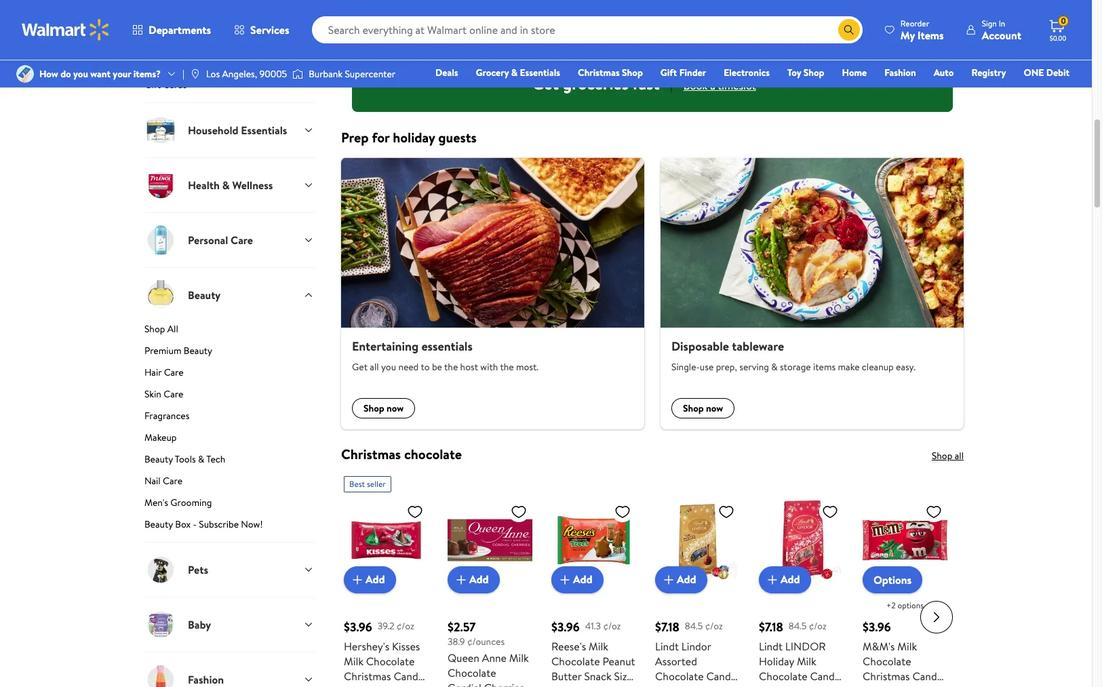 Task type: describe. For each thing, give the bounding box(es) containing it.
all inside entertaining essentials get all you need to be the host with the most.
[[370, 360, 379, 373]]

0 $0.00
[[1050, 15, 1066, 43]]

sign
[[982, 17, 997, 29]]

$3.96 41.3 ¢/oz reese's milk chocolate peanut butter snack size trees christ
[[551, 618, 635, 687]]

chocolate inside $7.18 84.5 ¢/oz lindt lindor assorted chocolate candy truffles, 8.5
[[655, 669, 704, 683]]

chocolate inside the $2.57 38.9 ¢/ounces queen anne milk chocolate cordial cherrie
[[448, 665, 496, 680]]

single-
[[672, 360, 700, 373]]

my
[[901, 27, 915, 42]]

debit
[[1047, 66, 1070, 79]]

grocery & essentials link
[[470, 65, 566, 80]]

household essentials
[[188, 123, 287, 138]]

host
[[460, 360, 478, 373]]

auto link
[[928, 65, 960, 80]]

candy inside $7.18 84.5 ¢/oz lindt lindor holiday milk chocolate candy truffles, 8.5
[[810, 669, 840, 683]]

storage
[[780, 360, 811, 373]]

options
[[898, 599, 924, 611]]

84.5 for lindor
[[685, 620, 703, 633]]

add button for queen anne milk chocolate cordial cherrie
[[448, 566, 500, 593]]

electronics link
[[718, 65, 776, 80]]

anne
[[482, 651, 507, 665]]

shop inside entertaining essentials list item
[[364, 401, 384, 415]]

gift finder link
[[654, 65, 712, 80]]

fashion inside "dropdown button"
[[188, 672, 224, 687]]

gift finder
[[661, 66, 706, 79]]

health & wellness
[[188, 178, 273, 193]]

subscribe
[[199, 518, 239, 531]]

care for nail care
[[163, 474, 183, 488]]

nail
[[144, 474, 161, 488]]

be
[[432, 360, 442, 373]]

gift cards
[[144, 78, 187, 92]]

chocolate inside $3.96 39.2 ¢/oz hershey's kisses milk chocolate christmas candy, bag 10.1 oz
[[366, 654, 415, 669]]

m&m's milk chocolate christmas candy - 10 oz bag image
[[863, 498, 948, 582]]

1 the from the left
[[444, 360, 458, 373]]

toy shop
[[788, 66, 825, 79]]

add to cart image for the lindt lindor assorted chocolate candy truffles, 8.5 oz. bag image
[[661, 572, 677, 588]]

get groceries fast
[[533, 72, 660, 95]]

product group containing $2.57
[[448, 470, 532, 687]]

8.5 inside $7.18 84.5 ¢/oz lindt lindor holiday milk chocolate candy truffles, 8.5
[[800, 683, 814, 687]]

christmas inside $3.96 39.2 ¢/oz hershey's kisses milk chocolate christmas candy, bag 10.1 oz
[[344, 669, 391, 683]]

shop all
[[144, 322, 178, 336]]

- inside $3.96 m&m's milk chocolate christmas candy - 10 oz bag
[[863, 683, 867, 687]]

90005
[[259, 67, 287, 81]]

home link
[[836, 65, 873, 80]]

a
[[710, 78, 715, 93]]

household essentials button
[[144, 102, 314, 157]]

gummy candy
[[144, 35, 205, 48]]

 image for how do you want your items?
[[16, 65, 34, 83]]

sign in to add to favorites list, lindt lindor holiday milk chocolate candy truffles, 8.5 oz. bag image
[[822, 503, 838, 520]]

how do you want your items?
[[39, 67, 161, 81]]

skin
[[144, 387, 161, 401]]

services
[[250, 22, 289, 37]]

los
[[206, 67, 220, 81]]

list containing entertaining essentials
[[333, 158, 972, 429]]

christmas down walmart site-wide search field
[[578, 66, 620, 79]]

0 horizontal spatial you
[[73, 67, 88, 81]]

health
[[188, 178, 220, 193]]

gift for gift cards
[[144, 78, 161, 92]]

0 horizontal spatial |
[[182, 67, 184, 81]]

$3.96 for $3.96 39.2 ¢/oz hershey's kisses milk chocolate christmas candy, bag 10.1 oz
[[344, 618, 372, 635]]

entertaining
[[352, 338, 419, 355]]

m&m's
[[863, 639, 895, 654]]

1 horizontal spatial |
[[671, 78, 673, 93]]

shop now for entertaining
[[364, 401, 404, 415]]

sign in account
[[982, 17, 1022, 42]]

need
[[398, 360, 419, 373]]

add to cart image for $3.96
[[557, 572, 573, 588]]

lindt lindor holiday milk chocolate candy truffles, 8.5 oz. bag image
[[759, 498, 844, 582]]

best
[[349, 478, 365, 489]]

gummy
[[144, 35, 176, 48]]

disposable
[[672, 338, 729, 355]]

$0.00
[[1050, 33, 1066, 43]]

holiday
[[393, 129, 435, 147]]

cards
[[163, 78, 187, 92]]

account
[[982, 27, 1022, 42]]

angeles,
[[222, 67, 257, 81]]

wellness
[[232, 178, 273, 193]]

$7.18 for lindt lindor holiday milk chocolate candy truffles, 8.5 
[[759, 618, 783, 635]]

toy shop link
[[782, 65, 831, 80]]

$2.57
[[448, 618, 476, 635]]

grocery
[[476, 66, 509, 79]]

christmas inside $3.96 m&m's milk chocolate christmas candy - 10 oz bag
[[863, 669, 910, 683]]

men's grooming link
[[144, 496, 314, 515]]

entertaining essentials list item
[[333, 158, 653, 429]]

essentials inside grocery & essentials link
[[520, 66, 560, 79]]

add button for reese's milk chocolate peanut butter snack size trees christ
[[551, 566, 603, 593]]

how
[[39, 67, 58, 81]]

deals
[[436, 66, 458, 79]]

christmas chocolate
[[341, 445, 462, 463]]

tableware
[[732, 338, 784, 355]]

fragrances
[[144, 409, 189, 423]]

items
[[813, 360, 836, 373]]

book a timeslot
[[684, 78, 756, 93]]

gift for gift finder
[[661, 66, 677, 79]]

84.5 for lindor
[[789, 620, 807, 633]]

services button
[[223, 14, 301, 46]]

sign in to add to favorites list, reese's milk chocolate peanut butter snack size trees christmas candy, bag 9.6 oz image
[[615, 503, 631, 520]]

cookies
[[144, 56, 177, 70]]

chocolate inside $3.96 m&m's milk chocolate christmas candy - 10 oz bag
[[863, 654, 911, 669]]

one
[[1024, 66, 1044, 79]]

Walmart Site-Wide search field
[[312, 16, 863, 43]]

supercenter
[[345, 67, 396, 81]]

burbank
[[309, 67, 343, 81]]

beauty box - subscribe now! link
[[144, 518, 314, 542]]

grocery & essentials
[[476, 66, 560, 79]]

essentials inside household essentials dropdown button
[[241, 123, 287, 138]]

electronics
[[724, 66, 770, 79]]

1 add from the left
[[366, 572, 385, 587]]

0 horizontal spatial -
[[193, 518, 197, 531]]

search icon image
[[844, 24, 855, 35]]

10.1
[[364, 683, 379, 687]]

queen anne milk chocolate cordial cherries, 6.6 oz box, 10 pieces image
[[448, 498, 532, 582]]

premium
[[144, 344, 181, 357]]

reorder
[[901, 17, 930, 29]]

milk inside $3.96 39.2 ¢/oz hershey's kisses milk chocolate christmas candy, bag 10.1 oz
[[344, 654, 364, 669]]

add for reese's milk chocolate peanut butter snack size trees christ
[[573, 572, 593, 587]]

box
[[175, 518, 191, 531]]

options link
[[863, 566, 923, 593]]

& inside grocery & essentials link
[[511, 66, 518, 79]]

one debit link
[[1018, 65, 1076, 80]]

 image for burbank supercenter
[[293, 67, 303, 81]]

1 add button from the left
[[344, 566, 396, 593]]

tools
[[175, 452, 196, 466]]

$3.96 for $3.96 m&m's milk chocolate christmas candy - 10 oz bag
[[863, 618, 891, 635]]

makeup
[[144, 431, 177, 444]]

hershey's kisses milk chocolate christmas candy, bag 10.1 oz image
[[344, 498, 429, 582]]

sign in to add to favorites list, hershey's kisses milk chocolate christmas candy, bag 10.1 oz image
[[407, 503, 423, 520]]

add to cart image for $7.18
[[764, 572, 781, 588]]

care for skin care
[[164, 387, 183, 401]]

$3.96 m&m's milk chocolate christmas candy - 10 oz bag
[[863, 618, 942, 687]]

personal care
[[188, 233, 253, 247]]

christmas up best seller
[[341, 445, 401, 463]]

milk inside the $2.57 38.9 ¢/ounces queen anne milk chocolate cordial cherrie
[[509, 651, 529, 665]]

now for entertaining
[[387, 401, 404, 415]]



Task type: locate. For each thing, give the bounding box(es) containing it.
0 horizontal spatial shop now
[[364, 401, 404, 415]]

1 shop now from the left
[[364, 401, 404, 415]]

now for disposable
[[706, 401, 723, 415]]

kisses
[[392, 639, 420, 654]]

chocolate up "10.1"
[[366, 654, 415, 669]]

assorted
[[655, 654, 697, 669]]

you right do
[[73, 67, 88, 81]]

0 horizontal spatial get
[[352, 360, 368, 373]]

shop now inside disposable tableware list item
[[683, 401, 723, 415]]

3 add from the left
[[573, 572, 593, 587]]

beauty box - subscribe now!
[[144, 518, 263, 531]]

care inside nail care link
[[163, 474, 183, 488]]

bag for $3.96 39.2 ¢/oz hershey's kisses milk chocolate christmas candy, bag 10.1 oz
[[344, 683, 362, 687]]

1 lindt from the left
[[655, 639, 679, 654]]

1 vertical spatial get
[[352, 360, 368, 373]]

$3.96 for $3.96 41.3 ¢/oz reese's milk chocolate peanut butter snack size trees christ
[[551, 618, 580, 635]]

1 horizontal spatial $3.96
[[551, 618, 580, 635]]

lindt inside $7.18 84.5 ¢/oz lindt lindor holiday milk chocolate candy truffles, 8.5
[[759, 639, 783, 654]]

bag inside $3.96 39.2 ¢/oz hershey's kisses milk chocolate christmas candy, bag 10.1 oz
[[344, 683, 362, 687]]

care for personal care
[[231, 233, 253, 247]]

2 the from the left
[[500, 360, 514, 373]]

get down entertaining
[[352, 360, 368, 373]]

4 ¢/oz from the left
[[809, 620, 827, 633]]

now down use
[[706, 401, 723, 415]]

lindt for holiday
[[759, 639, 783, 654]]

3 add button from the left
[[551, 566, 603, 593]]

shop all link
[[144, 322, 314, 341]]

all
[[167, 322, 178, 336]]

gummy candy link
[[144, 35, 314, 54]]

lindor
[[682, 639, 711, 654]]

hair
[[144, 366, 162, 379]]

gift left cards
[[144, 78, 161, 92]]

$7.18 up the assorted
[[655, 618, 680, 635]]

1 bag from the left
[[344, 683, 362, 687]]

sign in to add to favorites list, lindt lindor assorted chocolate candy truffles, 8.5 oz. bag image
[[718, 503, 735, 520]]

1 horizontal spatial the
[[500, 360, 514, 373]]

milk left kisses
[[344, 654, 364, 669]]

fashion down my
[[885, 66, 916, 79]]

beauty down men's
[[144, 518, 173, 531]]

beauty up shop all link at left top
[[188, 287, 221, 302]]

candy down lindor
[[706, 669, 736, 683]]

0
[[1061, 15, 1066, 27]]

fashion down baby in the left bottom of the page
[[188, 672, 224, 687]]

to
[[421, 360, 430, 373]]

1 vertical spatial you
[[381, 360, 396, 373]]

add to cart image for $2.57
[[453, 572, 469, 588]]

1 truffles, from the left
[[655, 683, 693, 687]]

1 horizontal spatial get
[[533, 72, 559, 95]]

you inside entertaining essentials get all you need to be the host with the most.
[[381, 360, 396, 373]]

¢/oz right 41.3
[[603, 620, 621, 633]]

0 horizontal spatial now
[[387, 401, 404, 415]]

lindt lindor assorted chocolate candy truffles, 8.5 oz. bag image
[[655, 498, 740, 582]]

now!
[[241, 518, 263, 531]]

milk down 41.3
[[589, 639, 608, 654]]

¢/oz inside $3.96 41.3 ¢/oz reese's milk chocolate peanut butter snack size trees christ
[[603, 620, 621, 633]]

lindt left "lindor" on the bottom right of page
[[759, 639, 783, 654]]

$3.96 up hershey's
[[344, 618, 372, 635]]

beauty for beauty tools & tech
[[144, 452, 173, 466]]

 image left how on the left
[[16, 65, 34, 83]]

2 $3.96 from the left
[[551, 618, 580, 635]]

add button for lindt lindor holiday milk chocolate candy truffles, 8.5 
[[759, 566, 811, 593]]

shop now inside entertaining essentials list item
[[364, 401, 404, 415]]

¢/oz for milk
[[603, 620, 621, 633]]

want
[[90, 67, 111, 81]]

next slide for product carousel list image
[[920, 601, 953, 633]]

0 horizontal spatial lindt
[[655, 639, 679, 654]]

$7.18 for lindt lindor assorted chocolate candy truffles, 8.5 
[[655, 618, 680, 635]]

$7.18 inside $7.18 84.5 ¢/oz lindt lindor holiday milk chocolate candy truffles, 8.5
[[759, 618, 783, 635]]

truffles, down holiday
[[759, 683, 797, 687]]

chocolate down ¢/ounces
[[448, 665, 496, 680]]

lindt inside $7.18 84.5 ¢/oz lindt lindor assorted chocolate candy truffles, 8.5
[[655, 639, 679, 654]]

beauty tools & tech link
[[144, 452, 314, 471]]

2 84.5 from the left
[[789, 620, 807, 633]]

care right hair
[[164, 366, 184, 379]]

4 add button from the left
[[655, 566, 707, 593]]

1 horizontal spatial lindt
[[759, 639, 783, 654]]

& inside beauty tools & tech link
[[198, 452, 204, 466]]

0 horizontal spatial  image
[[16, 65, 34, 83]]

¢/oz right 39.2
[[397, 620, 414, 633]]

5 add button from the left
[[759, 566, 811, 593]]

1 vertical spatial fashion
[[188, 672, 224, 687]]

0 horizontal spatial gift
[[144, 78, 161, 92]]

for
[[372, 129, 390, 147]]

2 8.5 from the left
[[800, 683, 814, 687]]

2 bag from the left
[[895, 683, 913, 687]]

add button for lindt lindor assorted chocolate candy truffles, 8.5 
[[655, 566, 707, 593]]

¢/oz for lindor
[[809, 620, 827, 633]]

do
[[60, 67, 71, 81]]

1 $7.18 from the left
[[655, 618, 680, 635]]

care right personal
[[231, 233, 253, 247]]

1 horizontal spatial now
[[706, 401, 723, 415]]

84.5 up lindor
[[685, 620, 703, 633]]

candy right the 10
[[913, 669, 942, 683]]

1 oz from the left
[[382, 683, 392, 687]]

chocolate down lindor
[[655, 669, 704, 683]]

¢/oz for kisses
[[397, 620, 414, 633]]

0 horizontal spatial all
[[370, 360, 379, 373]]

add for lindt lindor assorted chocolate candy truffles, 8.5 
[[677, 572, 696, 587]]

$3.96 inside $3.96 41.3 ¢/oz reese's milk chocolate peanut butter snack size trees christ
[[551, 618, 580, 635]]

& right health at left top
[[222, 178, 230, 193]]

$3.96 inside $3.96 39.2 ¢/oz hershey's kisses milk chocolate christmas candy, bag 10.1 oz
[[344, 618, 372, 635]]

0 vertical spatial all
[[370, 360, 379, 373]]

fashion button
[[144, 652, 314, 687]]

2 ¢/oz from the left
[[603, 620, 621, 633]]

christmas down m&m's
[[863, 669, 910, 683]]

add to cart image
[[349, 572, 366, 588], [661, 572, 677, 588]]

premium beauty link
[[144, 344, 314, 363]]

$3.96 inside $3.96 m&m's milk chocolate christmas candy - 10 oz bag
[[863, 618, 891, 635]]

truffles, down the assorted
[[655, 683, 693, 687]]

product group
[[344, 0, 429, 33], [448, 0, 532, 33], [551, 0, 636, 33], [655, 0, 740, 33], [759, 0, 844, 33], [863, 0, 948, 33], [344, 470, 429, 687], [448, 470, 532, 687], [551, 470, 636, 687], [655, 470, 740, 687], [759, 470, 844, 687], [863, 470, 948, 687]]

 image
[[190, 69, 201, 79]]

pets
[[188, 562, 208, 577]]

add to cart image
[[453, 572, 469, 588], [557, 572, 573, 588], [764, 572, 781, 588]]

reese's
[[551, 639, 586, 654]]

2 add to cart image from the left
[[557, 572, 573, 588]]

beauty inside beauty box - subscribe now! link
[[144, 518, 173, 531]]

¢/oz inside $7.18 84.5 ¢/oz lindt lindor holiday milk chocolate candy truffles, 8.5
[[809, 620, 827, 633]]

candy inside $3.96 m&m's milk chocolate christmas candy - 10 oz bag
[[913, 669, 942, 683]]

oz right "10.1"
[[382, 683, 392, 687]]

1 ¢/oz from the left
[[397, 620, 414, 633]]

milk right holiday
[[797, 654, 817, 669]]

$3.96 up reese's
[[551, 618, 580, 635]]

$3.96 up m&m's
[[863, 618, 891, 635]]

0 horizontal spatial $7.18
[[655, 618, 680, 635]]

1 horizontal spatial oz
[[882, 683, 893, 687]]

0 horizontal spatial essentials
[[241, 123, 287, 138]]

candy,
[[394, 669, 426, 683]]

book
[[684, 78, 708, 93]]

1 add to cart image from the left
[[349, 572, 366, 588]]

0 vertical spatial you
[[73, 67, 88, 81]]

2 oz from the left
[[882, 683, 893, 687]]

now inside entertaining essentials list item
[[387, 401, 404, 415]]

christmas shop
[[578, 66, 643, 79]]

now
[[387, 401, 404, 415], [706, 401, 723, 415]]

10
[[870, 683, 880, 687]]

 image
[[16, 65, 34, 83], [293, 67, 303, 81]]

snack
[[584, 669, 612, 683]]

care
[[231, 233, 253, 247], [164, 366, 184, 379], [164, 387, 183, 401], [163, 474, 183, 488]]

0 horizontal spatial $3.96
[[344, 618, 372, 635]]

household
[[188, 123, 238, 138]]

book a timeslot link
[[684, 78, 756, 95]]

$2.57 38.9 ¢/ounces queen anne milk chocolate cordial cherrie
[[448, 618, 529, 687]]

serving
[[740, 360, 769, 373]]

peanut
[[603, 654, 635, 669]]

chocolate inside $3.96 41.3 ¢/oz reese's milk chocolate peanut butter snack size trees christ
[[551, 654, 600, 669]]

milk right m&m's
[[898, 639, 917, 654]]

lindt left lindor
[[655, 639, 679, 654]]

care inside skin care link
[[164, 387, 183, 401]]

seller
[[367, 478, 386, 489]]

items
[[918, 27, 944, 42]]

$7.18 up holiday
[[759, 618, 783, 635]]

beauty down makeup
[[144, 452, 173, 466]]

makeup link
[[144, 431, 314, 450]]

$3.96
[[344, 618, 372, 635], [551, 618, 580, 635], [863, 618, 891, 635]]

care inside "personal care" dropdown button
[[231, 233, 253, 247]]

- right box
[[193, 518, 197, 531]]

beauty right premium
[[184, 344, 212, 357]]

chocolate up gummy
[[144, 13, 187, 26]]

8.5 inside $7.18 84.5 ¢/oz lindt lindor assorted chocolate candy truffles, 8.5
[[696, 683, 710, 687]]

2 $7.18 from the left
[[759, 618, 783, 635]]

1 add to cart image from the left
[[453, 572, 469, 588]]

oz right the 10
[[882, 683, 893, 687]]

beauty inside beauty dropdown button
[[188, 287, 221, 302]]

 image right the 90005
[[293, 67, 303, 81]]

| left book
[[671, 78, 673, 93]]

0 vertical spatial fashion
[[885, 66, 916, 79]]

beauty tools & tech
[[144, 452, 225, 466]]

chocolate up the 10
[[863, 654, 911, 669]]

$7.18
[[655, 618, 680, 635], [759, 618, 783, 635]]

candy inside $7.18 84.5 ¢/oz lindt lindor assorted chocolate candy truffles, 8.5
[[706, 669, 736, 683]]

add for queen anne milk chocolate cordial cherrie
[[469, 572, 489, 587]]

1 horizontal spatial  image
[[293, 67, 303, 81]]

3 ¢/oz from the left
[[705, 620, 723, 633]]

candy right gummy
[[179, 35, 205, 48]]

1 horizontal spatial 84.5
[[789, 620, 807, 633]]

get left the groceries
[[533, 72, 559, 95]]

toy
[[788, 66, 801, 79]]

beauty inside beauty tools & tech link
[[144, 452, 173, 466]]

christmas shop link
[[572, 65, 649, 80]]

2 lindt from the left
[[759, 639, 783, 654]]

in
[[999, 17, 1006, 29]]

0 vertical spatial -
[[193, 518, 197, 531]]

| right cookies
[[182, 67, 184, 81]]

you left the need
[[381, 360, 396, 373]]

christmas down hershey's
[[344, 669, 391, 683]]

8.5 down the assorted
[[696, 683, 710, 687]]

1 horizontal spatial add to cart image
[[557, 572, 573, 588]]

truffles, inside $7.18 84.5 ¢/oz lindt lindor assorted chocolate candy truffles, 8.5
[[655, 683, 693, 687]]

walmart+
[[1029, 85, 1070, 98]]

use
[[700, 360, 714, 373]]

essentials right the household
[[241, 123, 287, 138]]

1 horizontal spatial all
[[955, 449, 964, 462]]

finder
[[679, 66, 706, 79]]

¢/oz inside $7.18 84.5 ¢/oz lindt lindor assorted chocolate candy truffles, 8.5
[[705, 620, 723, 633]]

nail care link
[[144, 474, 314, 493]]

2 add to cart image from the left
[[661, 572, 677, 588]]

the right be
[[444, 360, 458, 373]]

0 horizontal spatial bag
[[344, 683, 362, 687]]

add button
[[344, 566, 396, 593], [448, 566, 500, 593], [551, 566, 603, 593], [655, 566, 707, 593], [759, 566, 811, 593]]

fast
[[632, 72, 660, 95]]

the right with
[[500, 360, 514, 373]]

$7.18 inside $7.18 84.5 ¢/oz lindt lindor assorted chocolate candy truffles, 8.5
[[655, 618, 680, 635]]

3 add to cart image from the left
[[764, 572, 781, 588]]

bag left "10.1"
[[344, 683, 362, 687]]

premium beauty
[[144, 344, 212, 357]]

0 horizontal spatial truffles,
[[655, 683, 693, 687]]

list
[[333, 158, 972, 429]]

1 horizontal spatial gift
[[661, 66, 677, 79]]

hair care link
[[144, 366, 314, 385]]

8.5 down "lindor" on the bottom right of page
[[800, 683, 814, 687]]

bag for $3.96 m&m's milk chocolate christmas candy - 10 oz bag
[[895, 683, 913, 687]]

0 horizontal spatial add to cart image
[[349, 572, 366, 588]]

add for lindt lindor holiday milk chocolate candy truffles, 8.5 
[[781, 572, 800, 587]]

¢/oz up "lindor" on the bottom right of page
[[809, 620, 827, 633]]

1 horizontal spatial fashion
[[885, 66, 916, 79]]

beauty for beauty box - subscribe now!
[[144, 518, 173, 531]]

registry link
[[966, 65, 1012, 80]]

0 horizontal spatial fashion
[[188, 672, 224, 687]]

2 add from the left
[[469, 572, 489, 587]]

milk inside $3.96 m&m's milk chocolate christmas candy - 10 oz bag
[[898, 639, 917, 654]]

2 horizontal spatial add to cart image
[[764, 572, 781, 588]]

+2
[[887, 599, 896, 611]]

chocolate up 'trees'
[[551, 654, 600, 669]]

1 horizontal spatial 8.5
[[800, 683, 814, 687]]

holiday
[[759, 654, 794, 669]]

$3.96 39.2 ¢/oz hershey's kisses milk chocolate christmas candy, bag 10.1 oz
[[344, 618, 426, 687]]

¢/oz up lindor
[[705, 620, 723, 633]]

1 8.5 from the left
[[696, 683, 710, 687]]

1 now from the left
[[387, 401, 404, 415]]

& right the serving
[[771, 360, 778, 373]]

shop now down use
[[683, 401, 723, 415]]

¢/oz inside $3.96 39.2 ¢/oz hershey's kisses milk chocolate christmas candy, bag 10.1 oz
[[397, 620, 414, 633]]

reorder my items
[[901, 17, 944, 42]]

2 shop now from the left
[[683, 401, 723, 415]]

gift cards link
[[144, 78, 314, 102]]

one debit walmart+
[[1024, 66, 1070, 98]]

& right grocery
[[511, 66, 518, 79]]

0 horizontal spatial add to cart image
[[453, 572, 469, 588]]

0 horizontal spatial 84.5
[[685, 620, 703, 633]]

¢/oz for lindor
[[705, 620, 723, 633]]

1 horizontal spatial add to cart image
[[661, 572, 677, 588]]

oz inside $3.96 39.2 ¢/oz hershey's kisses milk chocolate christmas candy, bag 10.1 oz
[[382, 683, 392, 687]]

shop now down the need
[[364, 401, 404, 415]]

chocolate down "lindor" on the bottom right of page
[[759, 669, 808, 683]]

disposable tableware list item
[[653, 158, 972, 429]]

84.5 up "lindor" on the bottom right of page
[[789, 620, 807, 633]]

1 vertical spatial all
[[955, 449, 964, 462]]

1 horizontal spatial shop now
[[683, 401, 723, 415]]

84.5
[[685, 620, 703, 633], [789, 620, 807, 633]]

- left the 10
[[863, 683, 867, 687]]

& inside health & wellness 'dropdown button'
[[222, 178, 230, 193]]

chocolate inside $7.18 84.5 ¢/oz lindt lindor holiday milk chocolate candy truffles, 8.5
[[759, 669, 808, 683]]

reese's milk chocolate peanut butter snack size trees christmas candy, bag 9.6 oz image
[[551, 498, 636, 582]]

sign in to add to favorites list, queen anne milk chocolate cordial cherries, 6.6 oz box, 10 pieces image
[[511, 503, 527, 520]]

burbank supercenter
[[309, 67, 396, 81]]

gift left finder
[[661, 66, 677, 79]]

oz
[[382, 683, 392, 687], [882, 683, 893, 687]]

shop inside "link"
[[804, 66, 825, 79]]

shop inside disposable tableware list item
[[683, 401, 704, 415]]

1 horizontal spatial $7.18
[[759, 618, 783, 635]]

grooming
[[170, 496, 212, 509]]

milk
[[589, 639, 608, 654], [898, 639, 917, 654], [509, 651, 529, 665], [344, 654, 364, 669], [797, 654, 817, 669]]

milk right anne
[[509, 651, 529, 665]]

disposable tableware single-use prep, serving & storage items make cleanup easy.
[[672, 338, 916, 373]]

1 vertical spatial -
[[863, 683, 867, 687]]

fashion inside "link"
[[885, 66, 916, 79]]

1 horizontal spatial -
[[863, 683, 867, 687]]

0 horizontal spatial 8.5
[[696, 683, 710, 687]]

christmas
[[578, 66, 620, 79], [341, 445, 401, 463], [344, 669, 391, 683], [863, 669, 910, 683]]

2 horizontal spatial $3.96
[[863, 618, 891, 635]]

1 horizontal spatial essentials
[[520, 66, 560, 79]]

size
[[614, 669, 633, 683]]

shop now for disposable
[[683, 401, 723, 415]]

4 add from the left
[[677, 572, 696, 587]]

milk inside $7.18 84.5 ¢/oz lindt lindor holiday milk chocolate candy truffles, 8.5
[[797, 654, 817, 669]]

oz inside $3.96 m&m's milk chocolate christmas candy - 10 oz bag
[[882, 683, 893, 687]]

care right skin
[[164, 387, 183, 401]]

+2 options
[[887, 599, 924, 611]]

2 now from the left
[[706, 401, 723, 415]]

lindt
[[655, 639, 679, 654], [759, 639, 783, 654]]

get inside entertaining essentials get all you need to be the host with the most.
[[352, 360, 368, 373]]

essentials
[[422, 338, 473, 355]]

guests
[[438, 129, 477, 147]]

milk inside $3.96 41.3 ¢/oz reese's milk chocolate peanut butter snack size trees christ
[[589, 639, 608, 654]]

5 add from the left
[[781, 572, 800, 587]]

lindt for assorted
[[655, 639, 679, 654]]

1 84.5 from the left
[[685, 620, 703, 633]]

care for hair care
[[164, 366, 184, 379]]

walmart image
[[22, 19, 110, 41]]

beauty inside premium beauty 'link'
[[184, 344, 212, 357]]

now down the need
[[387, 401, 404, 415]]

1 horizontal spatial bag
[[895, 683, 913, 687]]

fragrances link
[[144, 409, 314, 428]]

& inside 'disposable tableware single-use prep, serving & storage items make cleanup easy.'
[[771, 360, 778, 373]]

3 $3.96 from the left
[[863, 618, 891, 635]]

essentials right grocery
[[520, 66, 560, 79]]

personal
[[188, 233, 228, 247]]

84.5 inside $7.18 84.5 ¢/oz lindt lindor assorted chocolate candy truffles, 8.5
[[685, 620, 703, 633]]

make
[[838, 360, 860, 373]]

2 add button from the left
[[448, 566, 500, 593]]

0 horizontal spatial oz
[[382, 683, 392, 687]]

0 vertical spatial get
[[533, 72, 559, 95]]

best seller
[[349, 478, 386, 489]]

0 vertical spatial essentials
[[520, 66, 560, 79]]

1 horizontal spatial truffles,
[[759, 683, 797, 687]]

add inside product group
[[469, 572, 489, 587]]

fashion link
[[879, 65, 922, 80]]

care right nail
[[163, 474, 183, 488]]

add to cart image for hershey's kisses milk chocolate christmas candy, bag 10.1 oz image
[[349, 572, 366, 588]]

bag inside $3.96 m&m's milk chocolate christmas candy - 10 oz bag
[[895, 683, 913, 687]]

beauty for beauty
[[188, 287, 221, 302]]

truffles, inside $7.18 84.5 ¢/oz lindt lindor holiday milk chocolate candy truffles, 8.5
[[759, 683, 797, 687]]

items?
[[133, 67, 161, 81]]

now inside disposable tableware list item
[[706, 401, 723, 415]]

2 truffles, from the left
[[759, 683, 797, 687]]

candy down "lindor" on the bottom right of page
[[810, 669, 840, 683]]

all
[[370, 360, 379, 373], [955, 449, 964, 462]]

prep
[[341, 129, 369, 147]]

sign in to add to favorites list, m&m's milk chocolate christmas candy - 10 oz bag image
[[926, 503, 942, 520]]

1 vertical spatial essentials
[[241, 123, 287, 138]]

0 horizontal spatial the
[[444, 360, 458, 373]]

1 $3.96 from the left
[[344, 618, 372, 635]]

1 horizontal spatial you
[[381, 360, 396, 373]]

with
[[480, 360, 498, 373]]

care inside "hair care" link
[[164, 366, 184, 379]]

& left tech
[[198, 452, 204, 466]]

cleanup
[[862, 360, 894, 373]]

personal care button
[[144, 212, 314, 267]]

bag right the 10
[[895, 683, 913, 687]]

Search search field
[[312, 16, 863, 43]]

84.5 inside $7.18 84.5 ¢/oz lindt lindor holiday milk chocolate candy truffles, 8.5
[[789, 620, 807, 633]]



Task type: vqa. For each thing, say whether or not it's contained in the screenshot.


